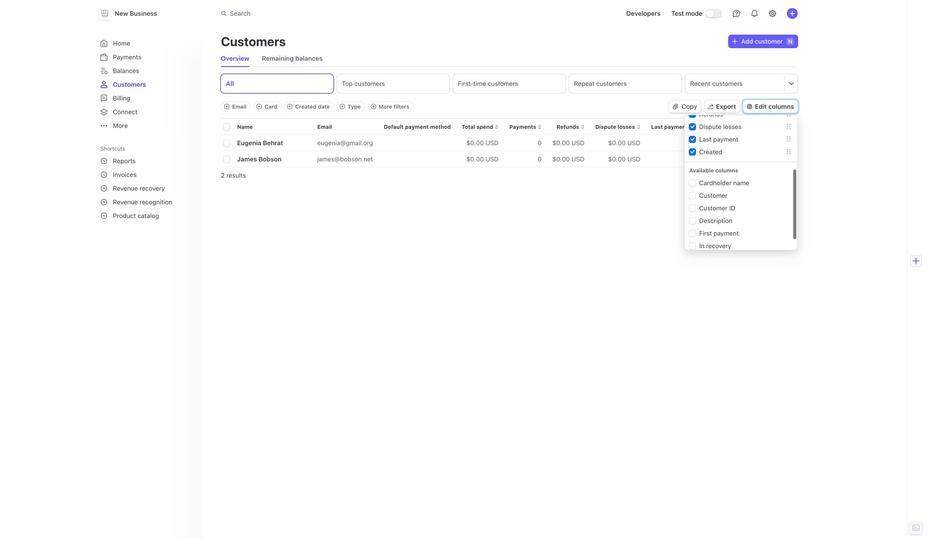 Task type: describe. For each thing, give the bounding box(es) containing it.
notifications image
[[752, 10, 759, 17]]

1 tab list from the top
[[221, 50, 798, 67]]

core navigation links element
[[97, 36, 198, 133]]

help image
[[734, 10, 741, 17]]

add more filters image
[[371, 104, 376, 109]]

2 tab list from the top
[[221, 74, 798, 93]]

add card image
[[257, 104, 262, 109]]

open overflow menu image
[[789, 81, 795, 86]]

add email image
[[224, 104, 230, 109]]

Search text field
[[216, 5, 470, 22]]

2 select item checkbox from the top
[[224, 156, 230, 163]]



Task type: vqa. For each thing, say whether or not it's contained in the screenshot.
Home link
no



Task type: locate. For each thing, give the bounding box(es) containing it.
1 shortcuts element from the top
[[97, 143, 198, 223]]

None search field
[[216, 5, 470, 22]]

0 vertical spatial select item checkbox
[[224, 140, 230, 146]]

tab list
[[221, 50, 798, 67], [221, 74, 798, 93]]

add created date image
[[287, 104, 293, 109]]

Select All checkbox
[[224, 124, 230, 130]]

manage shortcuts image
[[188, 146, 193, 152]]

svg image
[[673, 104, 679, 109]]

0 vertical spatial tab list
[[221, 50, 798, 67]]

add type image
[[340, 104, 345, 109]]

1 vertical spatial tab list
[[221, 74, 798, 93]]

shortcuts element
[[97, 143, 198, 223], [97, 154, 198, 223]]

svg image
[[733, 39, 738, 44]]

1 select item checkbox from the top
[[224, 140, 230, 146]]

Select item checkbox
[[224, 140, 230, 146], [224, 156, 230, 163]]

None checkbox
[[690, 124, 696, 130], [690, 136, 696, 143], [690, 149, 696, 155], [690, 205, 696, 212], [690, 218, 696, 224], [690, 124, 696, 130], [690, 136, 696, 143], [690, 149, 696, 155], [690, 205, 696, 212], [690, 218, 696, 224]]

settings image
[[770, 10, 777, 17]]

toolbar
[[221, 101, 414, 112]]

None checkbox
[[690, 180, 696, 186], [690, 193, 696, 199], [690, 231, 696, 237], [690, 243, 696, 249], [690, 180, 696, 186], [690, 193, 696, 199], [690, 231, 696, 237], [690, 243, 696, 249]]

Test mode checkbox
[[707, 9, 722, 18]]

2 shortcuts element from the top
[[97, 154, 198, 223]]

1 vertical spatial select item checkbox
[[224, 156, 230, 163]]



